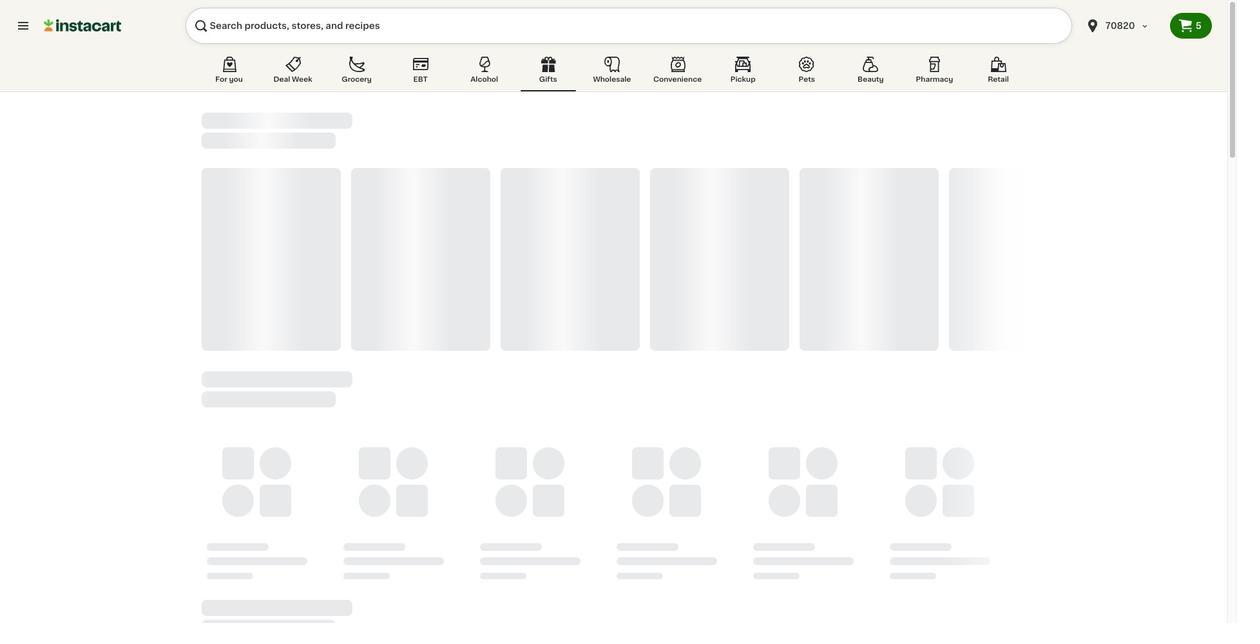 Task type: describe. For each thing, give the bounding box(es) containing it.
pickup
[[730, 76, 756, 83]]

for you button
[[201, 54, 257, 91]]

deal week button
[[265, 54, 321, 91]]

alcohol
[[471, 76, 498, 83]]

convenience
[[653, 76, 702, 83]]

70820 button
[[1077, 8, 1170, 44]]

convenience button
[[648, 54, 707, 91]]

5 button
[[1170, 13, 1212, 39]]

pharmacy button
[[907, 54, 962, 91]]

pickup button
[[715, 54, 771, 91]]

grocery
[[342, 76, 372, 83]]

2 progress bar from the top
[[201, 372, 1026, 580]]

pharmacy
[[916, 76, 953, 83]]

ebt button
[[393, 54, 448, 91]]

pets button
[[779, 54, 835, 91]]

pets
[[799, 76, 815, 83]]

wholesale
[[593, 76, 631, 83]]



Task type: vqa. For each thing, say whether or not it's contained in the screenshot.
The inside the You can shop a Community Cart as a guest but need to sign in or create a new account at checkout before placing the order.
no



Task type: locate. For each thing, give the bounding box(es) containing it.
gifts
[[539, 76, 557, 83]]

beauty button
[[843, 54, 898, 91]]

retail button
[[971, 54, 1026, 91]]

wholesale button
[[584, 54, 640, 91]]

3 progress bar from the top
[[201, 600, 1026, 624]]

deal
[[273, 76, 290, 83]]

5
[[1196, 21, 1202, 30]]

instacart image
[[44, 18, 121, 34]]

alcohol button
[[457, 54, 512, 91]]

tab panel
[[201, 113, 1088, 624]]

beauty
[[858, 76, 884, 83]]

for
[[215, 76, 227, 83]]

None search field
[[186, 8, 1072, 44]]

0 vertical spatial progress bar
[[201, 113, 1088, 351]]

2 vertical spatial progress bar
[[201, 600, 1026, 624]]

deal week
[[273, 76, 312, 83]]

you
[[229, 76, 243, 83]]

for you
[[215, 76, 243, 83]]

70820 button
[[1085, 8, 1162, 44]]

Search field
[[186, 8, 1072, 44]]

shop categories tab list
[[201, 54, 1026, 91]]

70820
[[1105, 21, 1135, 30]]

ebt
[[413, 76, 428, 83]]

week
[[292, 76, 312, 83]]

1 progress bar from the top
[[201, 113, 1088, 351]]

grocery button
[[329, 54, 384, 91]]

1 vertical spatial progress bar
[[201, 372, 1026, 580]]

gifts button
[[520, 54, 576, 91]]

retail
[[988, 76, 1009, 83]]

progress bar
[[201, 113, 1088, 351], [201, 372, 1026, 580], [201, 600, 1026, 624]]



